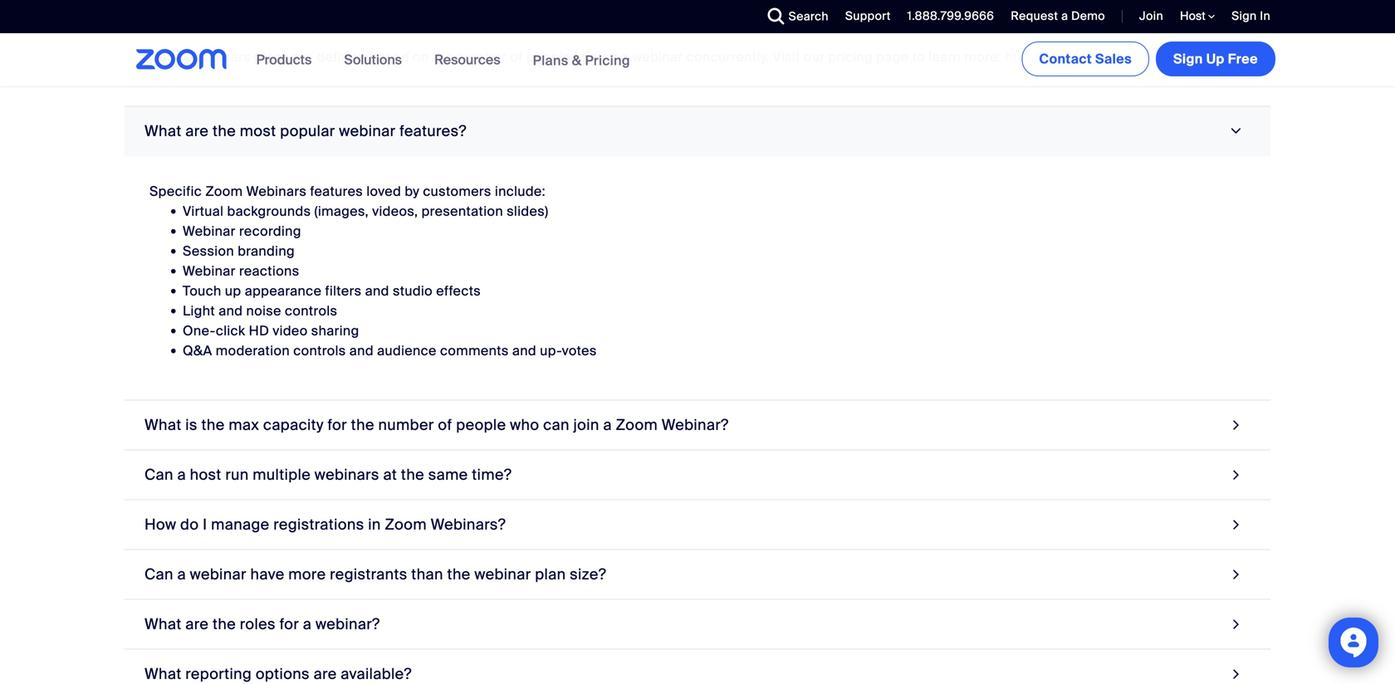 Task type: vqa. For each thing, say whether or not it's contained in the screenshot.
In-Meeting Whiteboard element
no



Task type: locate. For each thing, give the bounding box(es) containing it.
0 horizontal spatial for
[[280, 615, 299, 634]]

4 what from the top
[[144, 665, 182, 684]]

filters
[[325, 282, 362, 300]]

1 vertical spatial webinars
[[246, 183, 307, 200]]

right image inside what are the roles for a webinar? dropdown button
[[1229, 613, 1244, 636]]

what for what are the roles for a webinar?
[[144, 615, 182, 634]]

right image inside can a host run multiple webinars at the same time? dropdown button
[[1229, 464, 1244, 486]]

in
[[368, 515, 381, 534]]

more:
[[964, 48, 1002, 66]]

sign inside button
[[1173, 50, 1203, 68]]

learn
[[929, 48, 961, 66]]

votes
[[562, 342, 597, 359]]

webinar?
[[662, 416, 729, 435]]

i
[[203, 515, 207, 534]]

right image for zoom
[[1229, 514, 1244, 536]]

1 vertical spatial can
[[144, 565, 173, 584]]

0 vertical spatial number
[[457, 48, 507, 66]]

0 vertical spatial sign
[[1232, 8, 1257, 24]]

sharing
[[311, 322, 359, 340]]

https://zoom.us/pricing/events
[[1005, 48, 1202, 66]]

for inside "dropdown button"
[[328, 416, 347, 435]]

webinar down session
[[183, 262, 236, 280]]

max
[[229, 416, 259, 435]]

sign for sign in
[[1232, 8, 1257, 24]]

0 horizontal spatial sign
[[1173, 50, 1203, 68]]

number right on
[[457, 48, 507, 66]]

number up at at left
[[378, 416, 434, 435]]

the
[[433, 48, 453, 66], [213, 122, 236, 141], [201, 416, 225, 435], [351, 416, 374, 435], [401, 465, 424, 484], [447, 565, 471, 584], [213, 615, 236, 634]]

webinars
[[315, 465, 379, 484]]

what are the most popular webinar features? button
[[125, 107, 1271, 156]]

resources
[[434, 51, 500, 69]]

2 webinar from the top
[[183, 262, 236, 280]]

controls down "sharing"
[[293, 342, 346, 359]]

what for what is the max capacity for the number of people who can join a zoom webinar?
[[144, 416, 182, 435]]

people inside what is the max capacity for the number of people who can join a zoom webinar? "dropdown button"
[[456, 416, 506, 435]]

1 vertical spatial sign
[[1173, 50, 1203, 68]]

0 vertical spatial of
[[510, 48, 523, 66]]

0 vertical spatial for
[[328, 416, 347, 435]]

can
[[144, 465, 173, 484], [144, 565, 173, 584]]

can a webinar have more registrants than the webinar plan size?
[[144, 565, 606, 584]]

(images,
[[314, 203, 369, 220]]

banner
[[116, 33, 1279, 88]]

1 vertical spatial number
[[378, 416, 434, 435]]

1 webinar from the top
[[183, 222, 236, 240]]

and up click
[[219, 302, 243, 320]]

https://zoom.us/pricing/events link
[[1005, 48, 1202, 66]]

4 right image from the top
[[1229, 663, 1244, 684]]

number inside "dropdown button"
[[378, 416, 434, 435]]

0 horizontal spatial people
[[456, 416, 506, 435]]

what
[[144, 122, 182, 141], [144, 416, 182, 435], [144, 615, 182, 634], [144, 665, 182, 684]]

are up reporting
[[185, 615, 209, 634]]

of inside "dropdown button"
[[438, 416, 452, 435]]

can left host
[[144, 465, 173, 484]]

a left the demo
[[1061, 8, 1068, 24]]

webinar
[[183, 222, 236, 240], [183, 262, 236, 280]]

solutions button
[[344, 33, 409, 86]]

request
[[1011, 8, 1058, 24]]

right image
[[1225, 123, 1248, 139], [1229, 414, 1244, 436], [1229, 464, 1244, 486]]

noise
[[246, 302, 281, 320]]

2 can from the top
[[144, 565, 173, 584]]

1 vertical spatial right image
[[1229, 414, 1244, 436]]

appearance
[[245, 282, 322, 300]]

zoom
[[149, 48, 187, 66], [205, 183, 243, 200], [616, 416, 658, 435], [385, 515, 427, 534]]

0 vertical spatial webinar
[[183, 222, 236, 240]]

webinars left plans
[[190, 48, 251, 66]]

virtual
[[183, 203, 224, 220]]

for inside dropdown button
[[280, 615, 299, 634]]

of up same
[[438, 416, 452, 435]]

registrants
[[330, 565, 407, 584]]

2 vertical spatial right image
[[1229, 464, 1244, 486]]

the left most
[[213, 122, 236, 141]]

a right join
[[603, 416, 612, 435]]

zoom webinars plans are defined based on the number of people joining a webinar concurrently. visit our pricing page to learn more: https://zoom.us/pricing/events
[[149, 48, 1202, 66]]

can a host run multiple webinars at the same time? button
[[125, 450, 1271, 500]]

1 horizontal spatial of
[[510, 48, 523, 66]]

light
[[183, 302, 215, 320]]

right image
[[1229, 514, 1244, 536], [1229, 563, 1244, 586], [1229, 613, 1244, 636], [1229, 663, 1244, 684]]

webinars up backgrounds
[[246, 183, 307, 200]]

sign up free button
[[1156, 42, 1276, 76]]

a left host
[[177, 465, 186, 484]]

of
[[510, 48, 523, 66], [438, 416, 452, 435]]

1 right image from the top
[[1229, 514, 1244, 536]]

right image inside how do i manage registrations in zoom webinars? dropdown button
[[1229, 514, 1244, 536]]

webinar inside what are the most popular webinar features? dropdown button
[[339, 122, 396, 141]]

webinar right popular in the left top of the page
[[339, 122, 396, 141]]

for right roles
[[280, 615, 299, 634]]

for right capacity
[[328, 416, 347, 435]]

of left plans at the left
[[510, 48, 523, 66]]

webinars?
[[431, 515, 506, 534]]

plan
[[535, 565, 566, 584]]

0 horizontal spatial of
[[438, 416, 452, 435]]

right image inside what are the most popular webinar features? dropdown button
[[1225, 123, 1248, 139]]

2 right image from the top
[[1229, 563, 1244, 586]]

touch
[[183, 282, 221, 300]]

have
[[250, 565, 285, 584]]

1 vertical spatial webinar
[[183, 262, 236, 280]]

can for can a host run multiple webinars at the same time?
[[144, 465, 173, 484]]

can down how
[[144, 565, 173, 584]]

right image inside what is the max capacity for the number of people who can join a zoom webinar? "dropdown button"
[[1229, 414, 1244, 436]]

plans & pricing link
[[533, 52, 630, 69], [533, 52, 630, 69]]

webinar left plan at the left bottom of page
[[474, 565, 531, 584]]

by
[[405, 183, 419, 200]]

sign left in
[[1232, 8, 1257, 24]]

0 vertical spatial people
[[527, 48, 571, 66]]

can a host run multiple webinars at the same time?
[[144, 465, 512, 484]]

right image inside can a webinar have more registrants than the webinar plan size? dropdown button
[[1229, 563, 1244, 586]]

1 horizontal spatial sign
[[1232, 8, 1257, 24]]

1 vertical spatial of
[[438, 416, 452, 435]]

the right "than"
[[447, 565, 471, 584]]

product information navigation
[[244, 33, 643, 88]]

are right plans
[[293, 48, 313, 66]]

resources button
[[434, 33, 508, 86]]

options
[[256, 665, 310, 684]]

in
[[1260, 8, 1271, 24]]

webinar up session
[[183, 222, 236, 240]]

what inside "dropdown button"
[[144, 416, 182, 435]]

joining
[[575, 48, 618, 66]]

1 vertical spatial controls
[[293, 342, 346, 359]]

people left &
[[527, 48, 571, 66]]

1 vertical spatial people
[[456, 416, 506, 435]]

0 vertical spatial can
[[144, 465, 173, 484]]

2 what from the top
[[144, 416, 182, 435]]

comments
[[440, 342, 509, 359]]

webinars inside specific zoom webinars features loved by customers include: virtual backgrounds (images, videos, presentation slides) webinar recording session branding webinar reactions touch up appearance filters and studio effects light and noise controls one-click hd video sharing q&a moderation controls and audience comments and up-votes
[[246, 183, 307, 200]]

1 can from the top
[[144, 465, 173, 484]]

up
[[225, 282, 241, 300]]

3 what from the top
[[144, 615, 182, 634]]

at
[[383, 465, 397, 484]]

1 horizontal spatial people
[[527, 48, 571, 66]]

0 horizontal spatial number
[[378, 416, 434, 435]]

people left who on the bottom
[[456, 416, 506, 435]]

roles
[[240, 615, 276, 634]]

what for what are the most popular webinar features?
[[144, 122, 182, 141]]

up-
[[540, 342, 562, 359]]

sign left up
[[1173, 50, 1203, 68]]

and down "sharing"
[[349, 342, 374, 359]]

sign
[[1232, 8, 1257, 24], [1173, 50, 1203, 68]]

slides)
[[507, 203, 548, 220]]

time?
[[472, 465, 512, 484]]

are
[[293, 48, 313, 66], [185, 122, 209, 141], [185, 615, 209, 634], [314, 665, 337, 684]]

1.888.799.9666 button
[[895, 0, 998, 33], [907, 8, 994, 24]]

0 vertical spatial right image
[[1225, 123, 1248, 139]]

zoom inside what is the max capacity for the number of people who can join a zoom webinar? "dropdown button"
[[616, 416, 658, 435]]

hd
[[249, 322, 269, 340]]

1 horizontal spatial for
[[328, 416, 347, 435]]

do
[[180, 515, 199, 534]]

webinars
[[190, 48, 251, 66], [246, 183, 307, 200]]

3 right image from the top
[[1229, 613, 1244, 636]]

on
[[413, 48, 429, 66]]

page
[[876, 48, 909, 66]]

search button
[[755, 0, 833, 33]]

1 what from the top
[[144, 122, 182, 141]]

join
[[1139, 8, 1163, 24]]

features
[[310, 183, 363, 200]]

webinar right the pricing
[[632, 48, 683, 66]]

1 vertical spatial for
[[280, 615, 299, 634]]

controls up video
[[285, 302, 337, 320]]

pricing
[[585, 52, 630, 69]]

request a demo link
[[998, 0, 1109, 33], [1011, 8, 1105, 24]]

join link
[[1127, 0, 1168, 33], [1139, 8, 1163, 24]]



Task type: describe. For each thing, give the bounding box(es) containing it.
zoom inside specific zoom webinars features loved by customers include: virtual backgrounds (images, videos, presentation slides) webinar recording session branding webinar reactions touch up appearance filters and studio effects light and noise controls one-click hd video sharing q&a moderation controls and audience comments and up-votes
[[205, 183, 243, 200]]

and left up-
[[512, 342, 536, 359]]

what are the roles for a webinar?
[[144, 615, 380, 634]]

support
[[845, 8, 891, 24]]

contact
[[1039, 50, 1092, 68]]

plans & pricing
[[533, 52, 630, 69]]

how do i manage registrations in zoom webinars? button
[[125, 500, 1271, 550]]

right image for time?
[[1229, 464, 1244, 486]]

right image for webinar?
[[1229, 613, 1244, 636]]

specific
[[149, 183, 202, 200]]

videos,
[[372, 203, 418, 220]]

plans
[[533, 52, 568, 69]]

can for can a webinar have more registrants than the webinar plan size?
[[144, 565, 173, 584]]

right image for than
[[1229, 563, 1244, 586]]

join link up "meetings" navigation
[[1139, 8, 1163, 24]]

visit
[[773, 48, 800, 66]]

session
[[183, 242, 234, 260]]

can a webinar have more registrants than the webinar plan size? button
[[125, 550, 1271, 600]]

1 horizontal spatial number
[[457, 48, 507, 66]]

registrations
[[273, 515, 364, 534]]

zoom logo image
[[136, 49, 227, 70]]

host button
[[1180, 8, 1215, 24]]

moderation
[[216, 342, 290, 359]]

based
[[369, 48, 409, 66]]

effects
[[436, 282, 481, 300]]

our
[[804, 48, 825, 66]]

manage
[[211, 515, 270, 534]]

features?
[[400, 122, 467, 141]]

reporting
[[185, 665, 252, 684]]

include:
[[495, 183, 546, 200]]

customers
[[423, 183, 491, 200]]

is
[[185, 416, 197, 435]]

branding
[[238, 242, 295, 260]]

1.888.799.9666
[[907, 8, 994, 24]]

recording
[[239, 222, 301, 240]]

sales
[[1095, 50, 1132, 68]]

the right at at left
[[401, 465, 424, 484]]

available?
[[341, 665, 412, 684]]

plans
[[254, 48, 289, 66]]

loved
[[367, 183, 401, 200]]

host
[[1180, 8, 1208, 24]]

a down do
[[177, 565, 186, 584]]

the right on
[[433, 48, 453, 66]]

up
[[1206, 50, 1225, 68]]

and right filters
[[365, 282, 389, 300]]

banner containing contact sales
[[116, 33, 1279, 88]]

size?
[[570, 565, 606, 584]]

run
[[225, 465, 249, 484]]

a right joining
[[621, 48, 629, 66]]

click
[[216, 322, 245, 340]]

to
[[912, 48, 925, 66]]

who
[[510, 416, 539, 435]]

how do i manage registrations in zoom webinars?
[[144, 515, 506, 534]]

join link left host
[[1127, 0, 1168, 33]]

zoom inside how do i manage registrations in zoom webinars? dropdown button
[[385, 515, 427, 534]]

same
[[428, 465, 468, 484]]

than
[[411, 565, 443, 584]]

most
[[240, 122, 276, 141]]

what is the max capacity for the number of people who can join a zoom webinar? button
[[125, 401, 1271, 450]]

the left roles
[[213, 615, 236, 634]]

the up "webinars"
[[351, 416, 374, 435]]

right image inside what reporting options are available? dropdown button
[[1229, 663, 1244, 684]]

meetings navigation
[[1018, 33, 1279, 80]]

popular
[[280, 122, 335, 141]]

contact sales link
[[1022, 42, 1149, 76]]

a inside "dropdown button"
[[603, 416, 612, 435]]

one-
[[183, 322, 216, 340]]

defined
[[317, 48, 366, 66]]

more
[[288, 565, 326, 584]]

multiple
[[253, 465, 311, 484]]

free
[[1228, 50, 1258, 68]]

demo
[[1071, 8, 1105, 24]]

what is the max capacity for the number of people who can join a zoom webinar?
[[144, 416, 729, 435]]

right image for people
[[1229, 414, 1244, 436]]

sign in
[[1232, 8, 1271, 24]]

specific zoom webinars features loved by customers include: virtual backgrounds (images, videos, presentation slides) webinar recording session branding webinar reactions touch up appearance filters and studio effects light and noise controls one-click hd video sharing q&a moderation controls and audience comments and up-votes
[[149, 183, 597, 359]]

request a demo
[[1011, 8, 1105, 24]]

products button
[[256, 33, 319, 86]]

what are the roles for a webinar? button
[[125, 600, 1271, 650]]

solutions
[[344, 51, 402, 69]]

audience
[[377, 342, 437, 359]]

webinar left have
[[190, 565, 246, 584]]

a left "webinar?"
[[303, 615, 312, 634]]

are left most
[[185, 122, 209, 141]]

are right options
[[314, 665, 337, 684]]

host
[[190, 465, 221, 484]]

how
[[144, 515, 176, 534]]

backgrounds
[[227, 203, 311, 220]]

video
[[273, 322, 308, 340]]

what reporting options are available?
[[144, 665, 412, 684]]

what are the most popular webinar features?
[[144, 122, 467, 141]]

0 vertical spatial controls
[[285, 302, 337, 320]]

join
[[573, 416, 599, 435]]

what for what reporting options are available?
[[144, 665, 182, 684]]

products
[[256, 51, 312, 69]]

q&a
[[183, 342, 212, 359]]

sign for sign up free
[[1173, 50, 1203, 68]]

&
[[572, 52, 582, 69]]

studio
[[393, 282, 433, 300]]

the right 'is'
[[201, 416, 225, 435]]

0 vertical spatial webinars
[[190, 48, 251, 66]]



